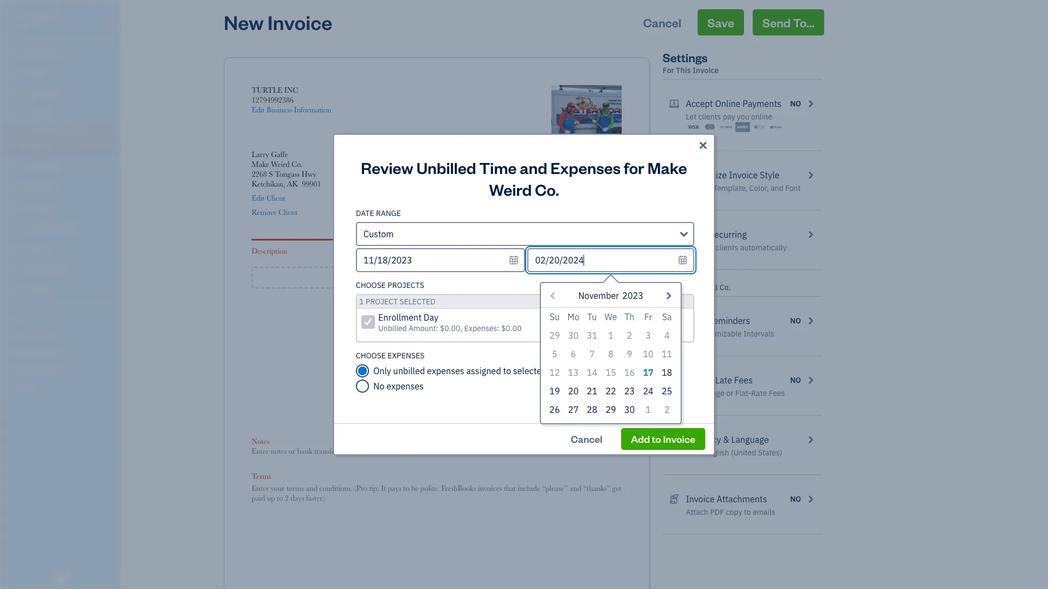 Task type: describe. For each thing, give the bounding box(es) containing it.
28 button
[[583, 401, 602, 419]]

10
[[643, 349, 654, 360]]

$0.00,
[[440, 324, 463, 334]]

accept
[[686, 98, 713, 109]]

8
[[609, 349, 614, 360]]

12 button
[[546, 364, 564, 382]]

8 button
[[602, 345, 621, 364]]

paid
[[529, 364, 543, 373]]

no for charge late fees
[[791, 376, 802, 386]]

1 horizontal spatial total
[[606, 247, 622, 256]]

projects
[[388, 281, 424, 291]]

bill your clients automatically
[[686, 243, 787, 253]]

DATE RANGE field
[[356, 222, 695, 246]]

accept online payments
[[686, 98, 782, 109]]

0 vertical spatial fees
[[735, 375, 753, 386]]

0 vertical spatial date
[[474, 162, 489, 171]]

qty
[[555, 247, 568, 256]]

report image
[[7, 286, 20, 297]]

cancel for add to invoice
[[571, 433, 603, 446]]

29 for the bottom 29 button
[[606, 405, 616, 416]]

visa image
[[686, 122, 701, 133]]

let clients pay you online
[[686, 112, 773, 122]]

states)
[[758, 448, 783, 458]]

dashboard image
[[7, 48, 20, 58]]

main element
[[0, 0, 147, 590]]

31 button
[[583, 327, 602, 345]]

invoice attachments
[[686, 494, 768, 505]]

add to invoice
[[631, 433, 696, 446]]

make inside larry gaffe make weird co. 2268 s tongass hwy ketchikan, ak  99901 edit client remove client
[[252, 160, 269, 169]]

notes
[[252, 438, 269, 446]]

27 button
[[564, 401, 583, 419]]

0 vertical spatial clients
[[699, 112, 721, 122]]

no for invoice attachments
[[791, 495, 802, 505]]

ketchikan,
[[252, 180, 285, 188]]

november
[[579, 291, 619, 302]]

turtle for turtle inc owner
[[9, 10, 40, 21]]

send for send reminders
[[686, 316, 706, 327]]

project
[[366, 297, 398, 307]]

1 horizontal spatial line
[[590, 247, 604, 256]]

9 button
[[621, 345, 639, 364]]

1 inside 1 project selected enrollment day unbilled amount: $0.00, expenses: $0.00
[[359, 297, 364, 307]]

unbilled inside 1 project selected enrollment day unbilled amount: $0.00, expenses: $0.00
[[379, 324, 407, 334]]

23 button
[[621, 382, 639, 401]]

for inside settings for this invoice
[[663, 66, 675, 75]]

12794992386
[[252, 96, 294, 104]]

cancel for save
[[644, 15, 682, 30]]

edit inside larry gaffe make weird co. 2268 s tongass hwy ketchikan, ak  99901 edit client remove client
[[252, 194, 265, 203]]

onlinesales image
[[670, 97, 680, 110]]

day
[[424, 312, 439, 323]]

at customizable intervals
[[686, 329, 775, 339]]

intervals
[[744, 329, 775, 339]]

selected
[[400, 297, 436, 307]]

make up bill
[[686, 229, 707, 240]]

recurring
[[709, 229, 747, 240]]

Notes text field
[[252, 447, 622, 457]]

30 for the topmost 30 button
[[568, 330, 579, 341]]

for
[[624, 157, 645, 178]]

currency
[[686, 435, 722, 446]]

invoice image
[[7, 110, 20, 121]]

1 horizontal spatial 2
[[665, 405, 670, 416]]

of
[[491, 162, 497, 171]]

1 vertical spatial $0.00
[[605, 393, 622, 401]]

color,
[[750, 184, 769, 193]]

3
[[646, 330, 651, 341]]

latereminders image
[[670, 315, 680, 328]]

turtle for turtle inc 12794992386 edit business information
[[252, 86, 283, 94]]

inc for turtle inc owner
[[42, 10, 57, 21]]

settings image
[[8, 383, 117, 392]]

Start date in MM/DD/YYYY format text field
[[356, 249, 526, 273]]

turtle inc owner
[[9, 10, 57, 30]]

custom
[[364, 229, 394, 240]]

expenses
[[551, 157, 621, 178]]

1 project selected enrollment day unbilled amount: $0.00, expenses: $0.00
[[359, 297, 522, 334]]

chevronright image for accept online payments
[[806, 97, 816, 110]]

1 0.00 from the top
[[609, 309, 622, 317]]

4 button
[[658, 327, 677, 345]]

charge
[[686, 375, 714, 386]]

apps image
[[8, 314, 117, 322]]

weird inside larry gaffe make weird co. 2268 s tongass hwy ketchikan, ak  99901 edit client remove client
[[271, 160, 290, 169]]

fr
[[645, 312, 653, 323]]

a inside button
[[441, 271, 447, 285]]

settings for this invoice
[[663, 50, 719, 75]]

currencyandlanguage image
[[670, 434, 680, 447]]

3 button
[[639, 327, 658, 345]]

17 button
[[639, 364, 658, 382]]

project image
[[7, 203, 20, 214]]

choose for choose expenses
[[356, 351, 386, 361]]

make up 'latereminders' image
[[676, 283, 695, 293]]

0 vertical spatial 2 button
[[621, 327, 639, 345]]

chevronright image for invoice attachments
[[806, 493, 816, 506]]

28
[[587, 405, 598, 416]]

2 vertical spatial weird
[[697, 283, 718, 293]]

amount:
[[409, 324, 438, 334]]

add a line
[[418, 271, 471, 285]]

change
[[686, 184, 712, 193]]

99901
[[302, 180, 321, 188]]

refresh image
[[670, 228, 680, 241]]

2 0.00 from the top
[[609, 330, 622, 339]]

1 horizontal spatial 30 button
[[621, 401, 639, 419]]

heading containing november
[[541, 288, 681, 308]]

subtotal add a discount tax
[[495, 309, 543, 339]]

add a discount button
[[495, 318, 543, 328]]

2 chevronright image from the top
[[806, 228, 816, 241]]

your
[[699, 243, 714, 253]]

and for expenses
[[520, 157, 548, 178]]

1 vertical spatial 1 button
[[639, 401, 658, 419]]

unbilled
[[393, 366, 425, 377]]

language
[[732, 435, 769, 446]]

edit business information button
[[252, 105, 332, 115]]

usd ) request a deposit
[[487, 393, 543, 411]]

1 vertical spatial client
[[279, 208, 298, 217]]

issue
[[500, 162, 515, 171]]

customize
[[686, 170, 727, 181]]

invoices image
[[670, 493, 680, 506]]

send reminders
[[686, 316, 751, 327]]

7 button
[[583, 345, 602, 364]]

2 vertical spatial co.
[[720, 283, 731, 293]]

mo
[[568, 312, 580, 323]]

16 button
[[621, 364, 639, 382]]

0 vertical spatial 1 button
[[602, 327, 621, 345]]

19 button
[[546, 382, 564, 401]]

font
[[786, 184, 801, 193]]

1 horizontal spatial rate
[[752, 389, 767, 399]]

bank connections image
[[8, 366, 117, 375]]

send to...
[[763, 15, 815, 30]]

24 button
[[639, 382, 658, 401]]

close image
[[698, 139, 709, 152]]

9
[[627, 349, 633, 360]]

26
[[550, 405, 560, 416]]

owner
[[9, 22, 29, 30]]

larry gaffe make weird co. 2268 s tongass hwy ketchikan, ak  99901 edit client remove client
[[252, 150, 321, 217]]

estimate image
[[7, 89, 20, 100]]

tu
[[588, 312, 597, 323]]

usd, english (united states)
[[686, 448, 783, 458]]

invoice inside settings for this invoice
[[693, 66, 719, 75]]

27
[[568, 405, 579, 416]]

1 vertical spatial 29 button
[[602, 401, 621, 419]]

apple pay image
[[752, 122, 767, 133]]

automatically
[[741, 243, 787, 253]]

template,
[[714, 184, 748, 193]]

a inside usd ) request a deposit
[[514, 403, 517, 411]]

no for send reminders
[[791, 316, 802, 326]]

(united
[[731, 448, 757, 458]]

30 for the rightmost 30 button
[[625, 405, 635, 416]]

let
[[686, 112, 697, 122]]

3 chevronright image from the top
[[806, 374, 816, 387]]

date range
[[356, 209, 401, 218]]

assigned
[[467, 366, 501, 377]]

team members image
[[8, 331, 117, 340]]

latefees image
[[670, 374, 680, 387]]

send for send to...
[[763, 15, 791, 30]]

subtotal
[[517, 309, 543, 317]]

or
[[727, 389, 734, 399]]

copy
[[726, 508, 743, 518]]

$0.00 inside 1 project selected enrollment day unbilled amount: $0.00, expenses: $0.00
[[502, 324, 522, 334]]

total inside total amount paid
[[527, 352, 543, 360]]

0 horizontal spatial 29 button
[[546, 327, 564, 345]]

usd,
[[686, 448, 703, 458]]

expenses
[[388, 351, 425, 361]]

1 vertical spatial expenses
[[387, 381, 424, 392]]

s
[[269, 170, 273, 179]]

12
[[550, 368, 560, 379]]

20 button
[[564, 382, 583, 401]]



Task type: vqa. For each thing, say whether or not it's contained in the screenshot.


Task type: locate. For each thing, give the bounding box(es) containing it.
cancel button for save
[[634, 9, 692, 36]]

30 down 23
[[625, 405, 635, 416]]

0 horizontal spatial to
[[503, 366, 511, 377]]

weird down gaffe in the top of the page
[[271, 160, 290, 169]]

to left selected
[[503, 366, 511, 377]]

2 vertical spatial to
[[744, 508, 751, 518]]

add inside subtotal add a discount tax
[[495, 318, 508, 327]]

1 horizontal spatial co.
[[535, 179, 559, 200]]

25 button
[[658, 382, 677, 401]]

0 vertical spatial send
[[763, 15, 791, 30]]

22 button
[[602, 382, 621, 401]]

$0.00
[[502, 324, 522, 334], [605, 393, 622, 401]]

31
[[587, 330, 598, 341]]

make down larry at the left
[[252, 160, 269, 169]]

send left to... at the right top of page
[[763, 15, 791, 30]]

0 vertical spatial 1
[[359, 297, 364, 307]]

23
[[625, 386, 635, 397]]

cancel
[[644, 15, 682, 30], [571, 433, 603, 446]]

4
[[665, 330, 670, 341]]

attach
[[686, 508, 709, 518]]

edit down 12794992386
[[252, 105, 265, 114]]

29 button down 22
[[602, 401, 621, 419]]

expense image
[[7, 182, 20, 193]]

0 horizontal spatial cancel
[[571, 433, 603, 446]]

th
[[625, 312, 635, 323]]

0.00 left 9
[[609, 352, 622, 360]]

send
[[763, 15, 791, 30], [686, 316, 706, 327]]

0 horizontal spatial line
[[450, 271, 471, 285]]

1 no from the top
[[791, 99, 802, 109]]

0 horizontal spatial 1
[[359, 297, 364, 307]]

remove client button
[[252, 208, 298, 217]]

and for font
[[771, 184, 784, 193]]

tax
[[531, 330, 543, 339]]

choose expenses
[[356, 351, 425, 361]]

1 down the '24'
[[646, 405, 651, 416]]

co. down expenses
[[535, 179, 559, 200]]

1 button down "we"
[[602, 327, 621, 345]]

1 edit from the top
[[252, 105, 265, 114]]

turtle up owner
[[9, 10, 40, 21]]

plus image
[[403, 273, 416, 283]]

19
[[550, 386, 560, 397]]

edit up remove
[[252, 194, 265, 203]]

money image
[[7, 244, 20, 255]]

unbilled
[[417, 157, 476, 178], [379, 324, 407, 334]]

4 0.00 from the top
[[609, 362, 622, 370]]

weird inside review unbilled time and expenses for make weird co.
[[489, 179, 532, 200]]

clients down accept
[[699, 112, 721, 122]]

1 button down the '24'
[[639, 401, 658, 419]]

2 no from the top
[[791, 316, 802, 326]]

2 horizontal spatial add
[[631, 433, 650, 446]]

Reference Number text field
[[542, 186, 622, 195]]

2 edit from the top
[[252, 194, 265, 203]]

total
[[606, 247, 622, 256], [527, 352, 543, 360]]

0 vertical spatial unbilled
[[417, 157, 476, 178]]

change template, color, and font
[[686, 184, 801, 193]]

1 for from the top
[[663, 66, 675, 75]]

29 button right tax
[[546, 327, 564, 345]]

1 vertical spatial turtle
[[252, 86, 283, 94]]

currency & language
[[686, 435, 769, 446]]

a right plus image
[[441, 271, 447, 285]]

0 vertical spatial to
[[503, 366, 511, 377]]

0 horizontal spatial 30 button
[[564, 327, 583, 345]]

2 horizontal spatial co.
[[720, 283, 731, 293]]

a left discount
[[510, 318, 513, 327]]

2 chevronright image from the top
[[806, 315, 816, 328]]

pay
[[723, 112, 736, 122]]

expenses right "unbilled" on the bottom
[[427, 366, 465, 377]]

3 chevronright image from the top
[[806, 493, 816, 506]]

choose up project
[[356, 281, 386, 291]]

review unbilled time and expenses for make weird co.
[[361, 157, 687, 200]]

to left currencyandlanguage image
[[652, 433, 662, 446]]

5
[[552, 349, 558, 360]]

0 vertical spatial and
[[520, 157, 548, 178]]

attach pdf copy to emails
[[686, 508, 776, 518]]

remove
[[252, 208, 277, 217]]

1 horizontal spatial send
[[763, 15, 791, 30]]

0 vertical spatial co.
[[292, 160, 303, 169]]

0 horizontal spatial 1 button
[[602, 327, 621, 345]]

for left this
[[663, 66, 675, 75]]

payment image
[[7, 161, 20, 172]]

1 horizontal spatial 1 button
[[639, 401, 658, 419]]

1 vertical spatial clients
[[716, 243, 739, 253]]

chevronright image
[[806, 169, 816, 182], [806, 315, 816, 328], [806, 374, 816, 387], [806, 434, 816, 447]]

1 horizontal spatial fees
[[769, 389, 785, 399]]

30 button up 6
[[564, 327, 583, 345]]

1 left project
[[359, 297, 364, 307]]

29 right tax
[[550, 330, 560, 341]]

1 horizontal spatial to
[[652, 433, 662, 446]]

send inside send to... button
[[763, 15, 791, 30]]

1 horizontal spatial inc
[[284, 86, 298, 94]]

cancel button for add to invoice
[[561, 429, 613, 451]]

weird down issue
[[489, 179, 532, 200]]

0 horizontal spatial 2
[[627, 330, 633, 341]]

1 vertical spatial date
[[489, 174, 504, 183]]

26 button
[[546, 401, 564, 419]]

18
[[662, 368, 673, 379]]

0 horizontal spatial co.
[[292, 160, 303, 169]]

0 horizontal spatial fees
[[735, 375, 753, 386]]

mastercard image
[[703, 122, 718, 133]]

0 horizontal spatial a
[[441, 271, 447, 285]]

grid
[[546, 308, 677, 419]]

inc inside turtle inc 12794992386 edit business information
[[284, 86, 298, 94]]

total up paid at the right bottom of page
[[527, 352, 543, 360]]

2 for from the top
[[663, 283, 675, 293]]

0 vertical spatial add
[[418, 271, 439, 285]]

unbilled left 'of'
[[417, 157, 476, 178]]

no
[[374, 381, 385, 392]]

review
[[361, 157, 414, 178]]

american express image
[[736, 122, 751, 133]]

you
[[737, 112, 750, 122]]

and
[[520, 157, 548, 178], [771, 184, 784, 193]]

0 vertical spatial inc
[[42, 10, 57, 21]]

percentage or flat-rate fees
[[686, 389, 785, 399]]

unbilled inside review unbilled time and expenses for make weird co.
[[417, 157, 476, 178]]

chart image
[[7, 265, 20, 276]]

inc for turtle inc 12794992386 edit business information
[[284, 86, 298, 94]]

0 vertical spatial 29
[[550, 330, 560, 341]]

29 down 22
[[606, 405, 616, 416]]

0 horizontal spatial cancel button
[[561, 429, 613, 451]]

18 button
[[658, 364, 677, 382]]

0 vertical spatial total
[[606, 247, 622, 256]]

items and services image
[[8, 348, 117, 357]]

projects
[[549, 366, 581, 377]]

client image
[[7, 68, 20, 79]]

0 vertical spatial client
[[267, 194, 285, 203]]

only unbilled expenses assigned to selected projects
[[374, 366, 581, 377]]

2 vertical spatial a
[[514, 403, 517, 411]]

30 down mo at the right bottom
[[568, 330, 579, 341]]

0 vertical spatial $0.00
[[502, 324, 522, 334]]

2 horizontal spatial to
[[744, 508, 751, 518]]

1 up 8
[[609, 330, 614, 341]]

2 horizontal spatial 1
[[646, 405, 651, 416]]

0 vertical spatial choose
[[356, 281, 386, 291]]

no for accept online payments
[[791, 99, 802, 109]]

2 vertical spatial 1
[[646, 405, 651, 416]]

1 horizontal spatial 29 button
[[602, 401, 621, 419]]

$0.00 left 23
[[605, 393, 622, 401]]

0 horizontal spatial unbilled
[[379, 324, 407, 334]]

client up remove client "button"
[[267, 194, 285, 203]]

1 vertical spatial a
[[510, 318, 513, 327]]

cancel inside 'review unbilled time and expenses for make weird co.' dialog
[[571, 433, 603, 446]]

co. up tongass
[[292, 160, 303, 169]]

0 horizontal spatial $0.00
[[502, 324, 522, 334]]

date up due
[[474, 162, 489, 171]]

29 for left 29 button
[[550, 330, 560, 341]]

add left discount
[[495, 318, 508, 327]]

style
[[760, 170, 780, 181]]

bank image
[[769, 122, 784, 133]]

0 horizontal spatial 30
[[568, 330, 579, 341]]

to
[[503, 366, 511, 377], [652, 433, 662, 446], [744, 508, 751, 518]]

fees right flat-
[[769, 389, 785, 399]]

End date in MM/DD/YYYY format text field
[[528, 249, 695, 273]]

due
[[474, 174, 487, 183]]

Issue date in MM/DD/YYYY format text field
[[551, 162, 631, 171]]

1 vertical spatial 30 button
[[621, 401, 639, 419]]

0 vertical spatial rate
[[498, 247, 513, 256]]

rate down the date range field
[[498, 247, 513, 256]]

0 horizontal spatial inc
[[42, 10, 57, 21]]

3 0.00 from the top
[[609, 352, 622, 360]]

chevronright image
[[806, 97, 816, 110], [806, 228, 816, 241], [806, 493, 816, 506]]

clients
[[699, 112, 721, 122], [716, 243, 739, 253]]

turtle inc 12794992386 edit business information
[[252, 86, 332, 114]]

0.00 down "we"
[[609, 330, 622, 339]]

0.00 down 8
[[609, 362, 622, 370]]

for up sa
[[663, 283, 675, 293]]

1 horizontal spatial cancel
[[644, 15, 682, 30]]

percentage
[[686, 389, 725, 399]]

0 horizontal spatial 29
[[550, 330, 560, 341]]

0.00 0.00
[[609, 352, 622, 370]]

2 up 9
[[627, 330, 633, 341]]

inc inside turtle inc owner
[[42, 10, 57, 21]]

total up 'november 2023'
[[606, 247, 622, 256]]

weird up the send reminders
[[697, 283, 718, 293]]

line right qty
[[590, 247, 604, 256]]

Terms text field
[[252, 484, 622, 504]]

5 button
[[546, 345, 564, 364]]

14 button
[[583, 364, 602, 382]]

2 vertical spatial chevronright image
[[806, 493, 816, 506]]

0 horizontal spatial rate
[[498, 247, 513, 256]]

0 vertical spatial weird
[[271, 160, 290, 169]]

add a line button
[[252, 267, 622, 289]]

gaffe
[[271, 150, 288, 159]]

terms
[[252, 472, 271, 481]]

1 vertical spatial edit
[[252, 194, 265, 203]]

4 no from the top
[[791, 495, 802, 505]]

1 horizontal spatial turtle
[[252, 86, 283, 94]]

0 horizontal spatial total
[[527, 352, 543, 360]]

a inside subtotal add a discount tax
[[510, 318, 513, 327]]

to inside add to invoice button
[[652, 433, 662, 446]]

we
[[605, 312, 617, 323]]

0 horizontal spatial turtle
[[9, 10, 40, 21]]

client right remove
[[279, 208, 298, 217]]

choose inside option group
[[356, 351, 386, 361]]

a left deposit
[[514, 403, 517, 411]]

send up at
[[686, 316, 706, 327]]

discover image
[[719, 122, 734, 133]]

15 button
[[602, 364, 621, 382]]

1 vertical spatial inc
[[284, 86, 298, 94]]

co. up reminders
[[720, 283, 731, 293]]

choose up only
[[356, 351, 386, 361]]

rate
[[498, 247, 513, 256], [752, 389, 767, 399]]

review unbilled time and expenses for make weird co. dialog
[[0, 121, 1049, 469]]

0.00 left th
[[609, 309, 622, 317]]

hwy
[[302, 170, 317, 179]]

timer image
[[7, 223, 20, 234]]

0 vertical spatial turtle
[[9, 10, 40, 21]]

choose expenses option group
[[356, 351, 695, 393]]

4 chevronright image from the top
[[806, 434, 816, 447]]

30 button down 23
[[621, 401, 639, 419]]

1 vertical spatial rate
[[752, 389, 767, 399]]

expenses down "unbilled" on the bottom
[[387, 381, 424, 392]]

expenses
[[427, 366, 465, 377], [387, 381, 424, 392]]

grid containing su
[[546, 308, 677, 419]]

2 horizontal spatial weird
[[697, 283, 718, 293]]

0 vertical spatial cancel
[[644, 15, 682, 30]]

13 button
[[564, 364, 583, 382]]

0 horizontal spatial expenses
[[387, 381, 424, 392]]

3 no from the top
[[791, 376, 802, 386]]

customizable
[[696, 329, 742, 339]]

save button
[[698, 9, 745, 36]]

1 for bottommost 1 button
[[646, 405, 651, 416]]

a
[[441, 271, 447, 285], [510, 318, 513, 327], [514, 403, 517, 411]]

to inside choose expenses option group
[[503, 366, 511, 377]]

request
[[487, 403, 512, 411]]

2 down the 25 in the right bottom of the page
[[665, 405, 670, 416]]

15
[[606, 368, 616, 379]]

su
[[550, 312, 560, 323]]

22
[[606, 386, 616, 397]]

1 vertical spatial send
[[686, 316, 706, 327]]

1 chevronright image from the top
[[806, 97, 816, 110]]

request a deposit button
[[487, 402, 543, 412]]

1 horizontal spatial 30
[[625, 405, 635, 416]]

2 button down th
[[621, 327, 639, 345]]

turtle inside turtle inc 12794992386 edit business information
[[252, 86, 283, 94]]

add for add a line
[[418, 271, 439, 285]]

co. inside review unbilled time and expenses for make weird co.
[[535, 179, 559, 200]]

business
[[267, 105, 292, 114]]

clients down recurring
[[716, 243, 739, 253]]

range
[[376, 209, 401, 218]]

1 horizontal spatial a
[[510, 318, 513, 327]]

1 vertical spatial total
[[527, 352, 543, 360]]

heading
[[541, 288, 681, 308]]

flat-
[[736, 389, 752, 399]]

cancel up settings
[[644, 15, 682, 30]]

cancel button up settings
[[634, 9, 692, 36]]

co. inside larry gaffe make weird co. 2268 s tongass hwy ketchikan, ak  99901 edit client remove client
[[292, 160, 303, 169]]

and inside review unbilled time and expenses for make weird co.
[[520, 157, 548, 178]]

1 horizontal spatial unbilled
[[417, 157, 476, 178]]

1 vertical spatial 1
[[609, 330, 614, 341]]

2 vertical spatial add
[[631, 433, 650, 446]]

0 horizontal spatial and
[[520, 157, 548, 178]]

add left currencyandlanguage image
[[631, 433, 650, 446]]

1 horizontal spatial $0.00
[[605, 393, 622, 401]]

0 vertical spatial 2
[[627, 330, 633, 341]]

1 vertical spatial cancel button
[[561, 429, 613, 451]]

0 vertical spatial expenses
[[427, 366, 465, 377]]

1 horizontal spatial 29
[[606, 405, 616, 416]]

and right issue
[[520, 157, 548, 178]]

choose
[[356, 281, 386, 291], [356, 351, 386, 361]]

edit inside turtle inc 12794992386 edit business information
[[252, 105, 265, 114]]

unbilled down enrollment
[[379, 324, 407, 334]]

late
[[716, 375, 733, 386]]

cancel button down 28
[[561, 429, 613, 451]]

17
[[643, 368, 654, 379]]

charge late fees
[[686, 375, 753, 386]]

bill
[[686, 243, 697, 253]]

line inside button
[[450, 271, 471, 285]]

cancel down 28
[[571, 433, 603, 446]]

30 button
[[564, 327, 583, 345], [621, 401, 639, 419]]

november 2023
[[579, 291, 644, 302]]

turtle up 12794992386
[[252, 86, 283, 94]]

date down date of issue
[[489, 174, 504, 183]]

add inside 'review unbilled time and expenses for make weird co.' dialog
[[631, 433, 650, 446]]

1 vertical spatial for
[[663, 283, 675, 293]]

invoice inside button
[[663, 433, 696, 446]]

1 horizontal spatial cancel button
[[634, 9, 692, 36]]

line up 1 project selected enrollment day unbilled amount: $0.00, expenses: $0.00
[[450, 271, 471, 285]]

1 vertical spatial 29
[[606, 405, 616, 416]]

1 vertical spatial 2 button
[[658, 401, 677, 419]]

1 choose from the top
[[356, 281, 386, 291]]

fees up flat-
[[735, 375, 753, 386]]

1 for top 1 button
[[609, 330, 614, 341]]

edit client button
[[252, 193, 285, 203]]

1 vertical spatial 2
[[665, 405, 670, 416]]

paintbrush image
[[670, 169, 680, 182]]

add for add to invoice
[[631, 433, 650, 446]]

0 vertical spatial 30 button
[[564, 327, 583, 345]]

$0.00 down subtotal
[[502, 324, 522, 334]]

1 chevronright image from the top
[[806, 169, 816, 182]]

and down 'style'
[[771, 184, 784, 193]]

freshbooks image
[[51, 572, 69, 586]]

0 vertical spatial edit
[[252, 105, 265, 114]]

0 vertical spatial for
[[663, 66, 675, 75]]

add right plus image
[[418, 271, 439, 285]]

1 horizontal spatial add
[[495, 318, 508, 327]]

new invoice
[[224, 9, 333, 35]]

make right for
[[648, 157, 687, 178]]

make inside review unbilled time and expenses for make weird co.
[[648, 157, 687, 178]]

2 choose from the top
[[356, 351, 386, 361]]

turtle inside turtle inc owner
[[9, 10, 40, 21]]

1 vertical spatial 30
[[625, 405, 635, 416]]

10 button
[[639, 345, 658, 364]]

choose for choose projects
[[356, 281, 386, 291]]

0 vertical spatial cancel button
[[634, 9, 692, 36]]

rate right or
[[752, 389, 767, 399]]

to right copy
[[744, 508, 751, 518]]

7
[[590, 349, 595, 360]]

1 vertical spatial line
[[450, 271, 471, 285]]

2 button down the 25 in the right bottom of the page
[[658, 401, 677, 419]]

1 vertical spatial chevronright image
[[806, 228, 816, 241]]



